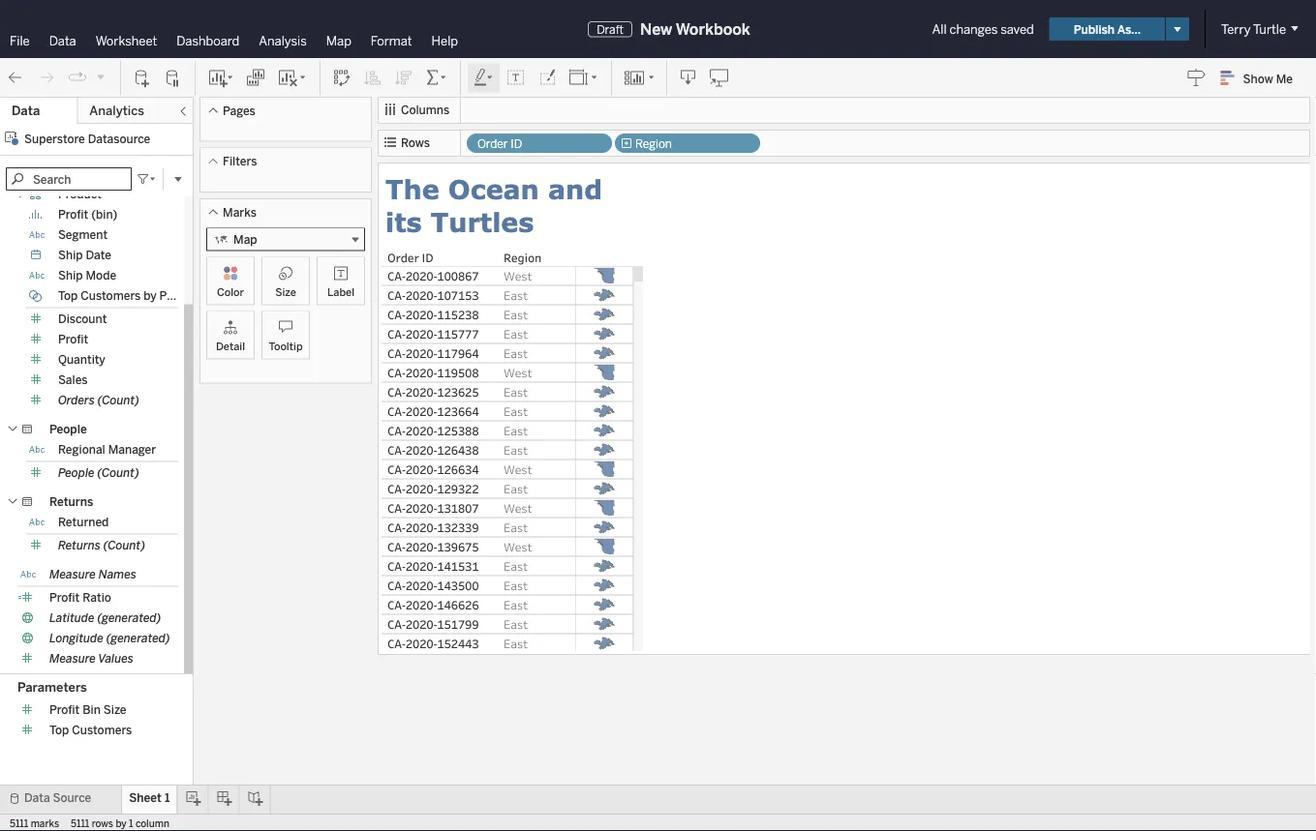Task type: locate. For each thing, give the bounding box(es) containing it.
0 vertical spatial (generated)
[[97, 612, 161, 626]]

totals image
[[425, 68, 448, 88]]

clear sheet image
[[277, 68, 308, 88]]

0 vertical spatial top
[[58, 289, 78, 303]]

show me button
[[1212, 63, 1310, 93]]

datasource
[[88, 132, 150, 146]]

0 vertical spatial ship
[[58, 248, 83, 262]]

ratio
[[83, 591, 111, 605]]

file
[[10, 33, 30, 48]]

rows
[[401, 136, 430, 150]]

0 horizontal spatial replay animation image
[[68, 68, 87, 87]]

data source
[[24, 792, 91, 806]]

1 vertical spatial (count)
[[97, 466, 139, 480]]

manager
[[108, 443, 156, 457]]

duplicate image
[[246, 68, 265, 88]]

data down undo icon at the top
[[12, 103, 40, 119]]

all changes saved
[[932, 21, 1034, 37]]

0 vertical spatial measure
[[49, 568, 96, 582]]

0 vertical spatial (count)
[[97, 394, 139, 408]]

changes
[[950, 21, 998, 37]]

top for top customers
[[49, 724, 69, 738]]

(count) for returns (count)
[[103, 539, 145, 553]]

sort descending image
[[394, 68, 414, 88]]

profit
[[58, 208, 88, 222], [159, 289, 190, 303], [58, 333, 88, 347], [49, 591, 80, 605], [49, 704, 80, 718]]

longitude
[[49, 632, 103, 646]]

longitude (generated)
[[49, 632, 170, 646]]

top
[[58, 289, 78, 303], [49, 724, 69, 738]]

new data source image
[[133, 68, 152, 88]]

data up the 5111 marks
[[24, 792, 50, 806]]

measure for measure names
[[49, 568, 96, 582]]

bin
[[83, 704, 101, 718]]

new workbook
[[640, 20, 750, 38]]

analysis
[[259, 33, 307, 48]]

customers
[[81, 289, 141, 303], [72, 724, 132, 738]]

ship
[[58, 248, 83, 262], [58, 269, 83, 283]]

1 horizontal spatial replay animation image
[[95, 71, 107, 83]]

by for profit
[[144, 289, 157, 303]]

size right bin
[[103, 704, 126, 718]]

ship mode
[[58, 269, 116, 283]]

(count) right orders at the left top of the page
[[97, 394, 139, 408]]

top up discount
[[58, 289, 78, 303]]

dashboard
[[177, 33, 239, 48]]

2 vertical spatial (count)
[[103, 539, 145, 553]]

(generated) up longitude (generated)
[[97, 612, 161, 626]]

profit for profit bin size
[[49, 704, 80, 718]]

1 vertical spatial data
[[12, 103, 40, 119]]

top for top customers by profit
[[58, 289, 78, 303]]

(count) down regional manager
[[97, 466, 139, 480]]

profit up latitude
[[49, 591, 80, 605]]

ship down 'ship date' on the left top of the page
[[58, 269, 83, 283]]

customers down bin
[[72, 724, 132, 738]]

1 horizontal spatial size
[[275, 286, 296, 299]]

help
[[432, 33, 458, 48]]

format
[[371, 33, 412, 48]]

1 ship from the top
[[58, 248, 83, 262]]

1 horizontal spatial by
[[144, 289, 157, 303]]

returns for returns (count)
[[58, 539, 101, 553]]

data
[[49, 33, 76, 48], [12, 103, 40, 119], [24, 792, 50, 806]]

people
[[49, 423, 87, 437], [58, 466, 95, 480]]

0 horizontal spatial by
[[116, 818, 126, 830]]

1 vertical spatial ship
[[58, 269, 83, 283]]

1 vertical spatial returns
[[58, 539, 101, 553]]

returns down 'returned'
[[58, 539, 101, 553]]

regional
[[58, 443, 105, 457]]

size
[[275, 286, 296, 299], [103, 704, 126, 718]]

1 horizontal spatial 5111
[[71, 818, 89, 830]]

size up tooltip at the top left
[[275, 286, 296, 299]]

people up regional
[[49, 423, 87, 437]]

and
[[548, 173, 603, 204]]

measure
[[49, 568, 96, 582], [49, 652, 96, 666]]

the
[[385, 173, 439, 204]]

profit down parameters
[[49, 704, 80, 718]]

1 horizontal spatial 1
[[165, 792, 170, 806]]

(generated) for longitude (generated)
[[106, 632, 170, 646]]

replay animation image
[[68, 68, 87, 87], [95, 71, 107, 83]]

date
[[86, 248, 111, 262]]

superstore
[[24, 132, 85, 146]]

measure down longitude
[[49, 652, 96, 666]]

product
[[58, 187, 102, 201]]

(count) up names
[[103, 539, 145, 553]]

people (count)
[[58, 466, 139, 480]]

0 vertical spatial by
[[144, 289, 157, 303]]

people down regional
[[58, 466, 95, 480]]

detail
[[216, 340, 245, 353]]

0 horizontal spatial size
[[103, 704, 126, 718]]

1 measure from the top
[[49, 568, 96, 582]]

profit for profit ratio
[[49, 591, 80, 605]]

2 vertical spatial data
[[24, 792, 50, 806]]

all
[[932, 21, 947, 37]]

5111 left the rows in the left bottom of the page
[[71, 818, 89, 830]]

0 horizontal spatial 1
[[129, 818, 133, 830]]

2 ship from the top
[[58, 269, 83, 283]]

ship down segment
[[58, 248, 83, 262]]

measure up profit ratio
[[49, 568, 96, 582]]

publish as...
[[1074, 22, 1141, 36]]

sheet 1
[[129, 792, 170, 806]]

returns up 'returned'
[[49, 495, 93, 509]]

top down the profit bin size
[[49, 724, 69, 738]]

swap rows and columns image
[[332, 68, 352, 88]]

5111 for 5111 marks
[[10, 818, 28, 830]]

1 vertical spatial measure
[[49, 652, 96, 666]]

2 5111 from the left
[[71, 818, 89, 830]]

parameters
[[17, 680, 87, 696]]

(count)
[[97, 394, 139, 408], [97, 466, 139, 480], [103, 539, 145, 553]]

latitude (generated)
[[49, 612, 161, 626]]

5111 left the marks
[[10, 818, 28, 830]]

mode
[[86, 269, 116, 283]]

2 measure from the top
[[49, 652, 96, 666]]

1 vertical spatial (generated)
[[106, 632, 170, 646]]

highlight image
[[473, 68, 495, 88]]

0 horizontal spatial 5111
[[10, 818, 28, 830]]

1 vertical spatial people
[[58, 466, 95, 480]]

profit bin size
[[49, 704, 126, 718]]

data up "redo" "icon"
[[49, 33, 76, 48]]

1 vertical spatial top
[[49, 724, 69, 738]]

customers down mode
[[81, 289, 141, 303]]

returns
[[49, 495, 93, 509], [58, 539, 101, 553]]

5111
[[10, 818, 28, 830], [71, 818, 89, 830]]

1 right sheet at the left bottom of page
[[165, 792, 170, 806]]

1 vertical spatial by
[[116, 818, 126, 830]]

(bin)
[[91, 208, 118, 222]]

customers for top customers by profit
[[81, 289, 141, 303]]

profit down product
[[58, 208, 88, 222]]

as...
[[1117, 22, 1141, 36]]

show me
[[1243, 71, 1293, 85]]

profit up quantity
[[58, 333, 88, 347]]

(generated) up values
[[106, 632, 170, 646]]

ocean
[[448, 173, 539, 204]]

the ocean and its turtles
[[385, 173, 612, 237]]

its
[[385, 206, 422, 237]]

1 5111 from the left
[[10, 818, 28, 830]]

1 left column
[[129, 818, 133, 830]]

0 vertical spatial people
[[49, 423, 87, 437]]

filters
[[223, 154, 257, 169]]

saved
[[1001, 21, 1034, 37]]

0 vertical spatial returns
[[49, 495, 93, 509]]

by
[[144, 289, 157, 303], [116, 818, 126, 830]]

1
[[165, 792, 170, 806], [129, 818, 133, 830]]

1 vertical spatial customers
[[72, 724, 132, 738]]

returns (count)
[[58, 539, 145, 553]]

replay animation image right "redo" "icon"
[[68, 68, 87, 87]]

profit for profit
[[58, 333, 88, 347]]

me
[[1276, 71, 1293, 85]]

0 vertical spatial customers
[[81, 289, 141, 303]]

replay animation image up analytics
[[95, 71, 107, 83]]



Task type: describe. For each thing, give the bounding box(es) containing it.
names
[[99, 568, 136, 582]]

(count) for orders (count)
[[97, 394, 139, 408]]

marks
[[223, 205, 257, 219]]

customers for top customers
[[72, 724, 132, 738]]

profit ratio
[[49, 591, 111, 605]]

fit image
[[569, 68, 600, 88]]

(count) for people (count)
[[97, 466, 139, 480]]

values
[[98, 652, 133, 666]]

new worksheet image
[[207, 68, 234, 88]]

rows
[[92, 818, 113, 830]]

order
[[477, 137, 508, 151]]

latitude
[[49, 612, 94, 626]]

returns for returns
[[49, 495, 93, 509]]

new
[[640, 20, 672, 38]]

profit left 'color'
[[159, 289, 190, 303]]

measure names
[[49, 568, 136, 582]]

quantity
[[58, 353, 105, 367]]

tooltip
[[269, 340, 303, 353]]

id
[[511, 137, 522, 151]]

format workbook image
[[538, 68, 557, 88]]

terry
[[1221, 21, 1251, 37]]

turtles
[[431, 206, 534, 237]]

ship date
[[58, 248, 111, 262]]

segment
[[58, 228, 108, 242]]

top customers by profit
[[58, 289, 190, 303]]

map
[[326, 33, 351, 48]]

region
[[635, 137, 672, 151]]

5111 for 5111 rows by 1 column
[[71, 818, 89, 830]]

1 vertical spatial size
[[103, 704, 126, 718]]

orders (count)
[[58, 394, 139, 408]]

color
[[217, 286, 244, 299]]

ship for ship mode
[[58, 269, 83, 283]]

column
[[135, 818, 169, 830]]

redo image
[[37, 68, 56, 88]]

draft
[[597, 22, 624, 36]]

profit (bin)
[[58, 208, 118, 222]]

source
[[53, 792, 91, 806]]

5111 rows by 1 column
[[71, 818, 169, 830]]

terry turtle
[[1221, 21, 1286, 37]]

show mark labels image
[[507, 68, 526, 88]]

marks
[[31, 818, 59, 830]]

undo image
[[6, 68, 25, 88]]

analytics
[[89, 103, 144, 119]]

sales
[[58, 373, 88, 387]]

people for people (count)
[[58, 466, 95, 480]]

0 vertical spatial size
[[275, 286, 296, 299]]

measure values
[[49, 652, 133, 666]]

publish as... button
[[1050, 17, 1165, 41]]

collapse image
[[177, 106, 189, 117]]

regional manager
[[58, 443, 156, 457]]

pause auto updates image
[[164, 68, 183, 88]]

0 vertical spatial data
[[49, 33, 76, 48]]

columns
[[401, 103, 450, 117]]

0 vertical spatial 1
[[165, 792, 170, 806]]

measure for measure values
[[49, 652, 96, 666]]

discount
[[58, 312, 107, 326]]

returned
[[58, 516, 109, 530]]

label
[[327, 286, 355, 299]]

order id
[[477, 137, 522, 151]]

people for people
[[49, 423, 87, 437]]

1 vertical spatial 1
[[129, 818, 133, 830]]

orders
[[58, 394, 95, 408]]

worksheet
[[96, 33, 157, 48]]

publish
[[1074, 22, 1115, 36]]

workbook
[[676, 20, 750, 38]]

download image
[[679, 68, 698, 88]]

data guide image
[[1187, 68, 1206, 87]]

ship for ship date
[[58, 248, 83, 262]]

turtle
[[1253, 21, 1286, 37]]

publish your workbook to edit in tableau desktop image
[[710, 68, 729, 88]]

5111 marks
[[10, 818, 59, 830]]

show
[[1243, 71, 1273, 85]]

Search text field
[[6, 168, 132, 191]]

profit for profit (bin)
[[58, 208, 88, 222]]

show/hide cards image
[[624, 68, 655, 88]]

by for 1
[[116, 818, 126, 830]]

sort ascending image
[[363, 68, 383, 88]]

(generated) for latitude (generated)
[[97, 612, 161, 626]]

pages
[[223, 104, 255, 118]]

marks. press enter to open the view data window.. use arrow keys to navigate data visualization elements. image
[[575, 266, 634, 832]]

sheet
[[129, 792, 162, 806]]

superstore datasource
[[24, 132, 150, 146]]

top customers
[[49, 724, 132, 738]]



Task type: vqa. For each thing, say whether or not it's contained in the screenshot.
Explore
no



